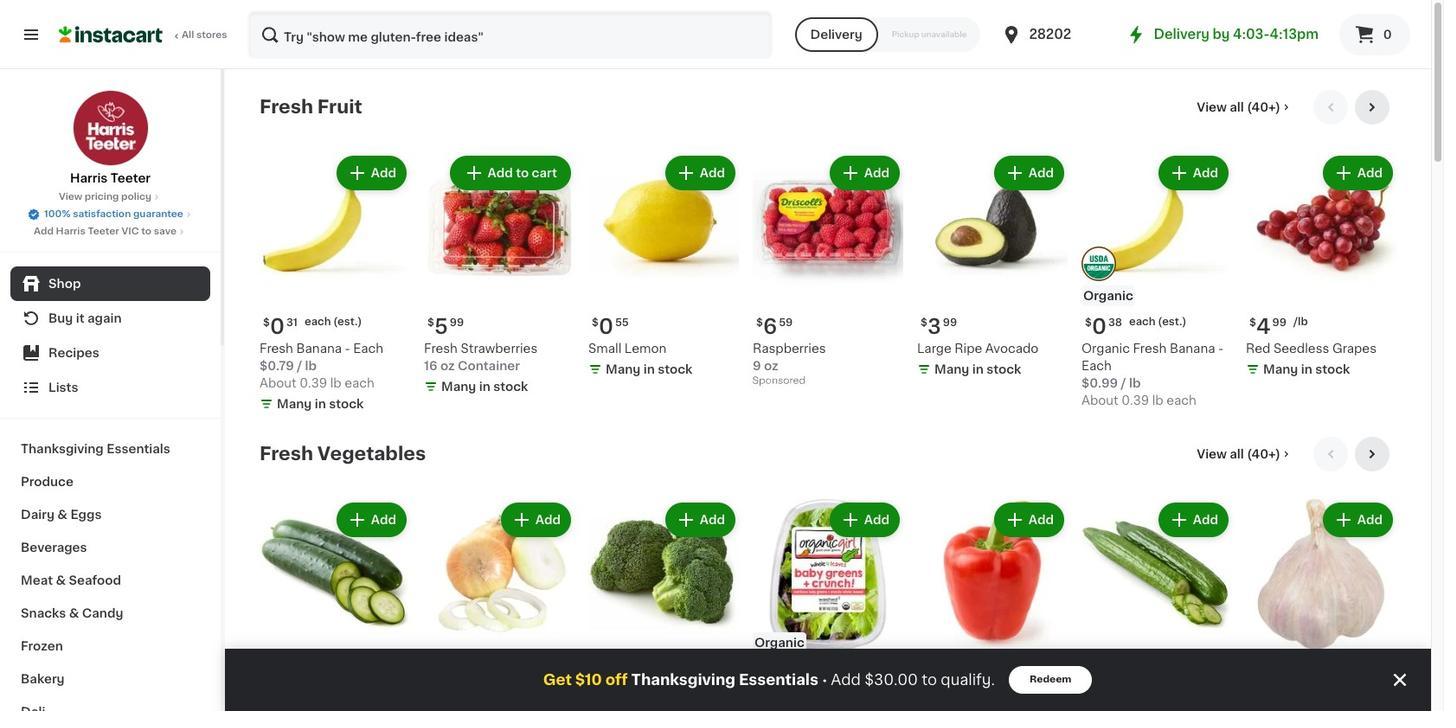 Task type: locate. For each thing, give the bounding box(es) containing it.
$ inside $ 2 english cucumber
[[1085, 665, 1092, 675]]

0 horizontal spatial about
[[260, 377, 297, 389]]

0 horizontal spatial each
[[353, 343, 383, 355]]

many down seedless
[[1264, 363, 1298, 376]]

red inside red hothouse bell pepper
[[917, 690, 942, 702]]

99 inside $ 3 99
[[943, 318, 957, 328]]

$ 4 99 left /lb at the top right
[[1250, 317, 1287, 337]]

red for red hothouse bell pepper
[[917, 690, 942, 702]]

fresh inside fresh strawberries 16 oz container
[[424, 343, 458, 355]]

$1.08 each (estimated) element
[[424, 657, 575, 687]]

red up the pepper
[[917, 690, 942, 702]]

banana inside organic fresh banana - each $0.99 / lb about 0.39 lb each
[[1170, 343, 1215, 355]]

product group
[[260, 152, 410, 416], [424, 152, 575, 399], [588, 152, 739, 382], [753, 152, 903, 390], [917, 152, 1068, 382], [1082, 152, 1232, 409], [1246, 152, 1397, 382], [260, 499, 410, 711], [424, 499, 575, 711], [588, 499, 739, 711], [753, 499, 903, 711], [917, 499, 1068, 711], [1082, 499, 1232, 711], [1246, 499, 1397, 711]]

each (est.) right 38
[[1129, 317, 1187, 327]]

2 vertical spatial to
[[922, 673, 937, 687]]

0 horizontal spatial each (est.)
[[305, 317, 362, 327]]

add button for organicgirl baby greens + crunch!
[[831, 505, 898, 536]]

/ right $0.99
[[1121, 377, 1126, 389]]

raspberries 9 oz
[[753, 343, 826, 372]]

stock for lemon
[[658, 363, 693, 376]]

- inside organic fresh banana - each $0.99 / lb about 0.39 lb each
[[1219, 343, 1224, 355]]

red left seedless
[[1246, 343, 1271, 355]]

item carousel region containing 0
[[260, 90, 1397, 423]]

stock for seedless
[[1316, 363, 1350, 376]]

1 vertical spatial &
[[56, 575, 66, 587]]

0 vertical spatial all
[[1230, 101, 1244, 113]]

1 vertical spatial (40+)
[[1247, 448, 1281, 460]]

(est.) inside $0.31 each (estimated) element
[[333, 317, 362, 327]]

in down fresh banana - each $0.79 / lb about 0.39 lb each
[[315, 398, 326, 410]]

59
[[779, 318, 793, 328]]

(est.) inside $1.96 each (estimated) 'element'
[[659, 664, 688, 674]]

2 2 from the left
[[1092, 664, 1105, 684]]

& left eggs
[[57, 509, 67, 521]]

all
[[182, 30, 194, 40]]

to inside add to cart button
[[516, 167, 529, 179]]

view all (40+)
[[1197, 101, 1281, 113], [1197, 448, 1281, 460]]

each down $0.31 each (estimated) element
[[353, 343, 383, 355]]

$ up 16 at the left of the page
[[428, 318, 434, 328]]

product group containing 6
[[753, 152, 903, 390]]

harris
[[70, 172, 108, 184], [56, 227, 85, 236]]

$0.69 element
[[1246, 657, 1397, 687]]

0 vertical spatial about
[[260, 377, 297, 389]]

& right meat
[[56, 575, 66, 587]]

red hothouse bell pepper
[[917, 690, 1031, 711]]

teeter up the policy
[[111, 172, 151, 184]]

0 horizontal spatial red
[[917, 690, 942, 702]]

-
[[345, 343, 350, 355], [1219, 343, 1224, 355]]

0
[[1384, 29, 1392, 41], [270, 317, 285, 337], [599, 317, 614, 337], [1092, 317, 1107, 337]]

banana down $0.31 each (estimated) element
[[296, 343, 342, 355]]

0 horizontal spatial (est.)
[[333, 317, 362, 327]]

$ left 19
[[921, 665, 928, 675]]

(40+) for 2
[[1247, 448, 1281, 460]]

view all (40+) for 3
[[1197, 101, 1281, 113]]

satisfaction
[[73, 209, 131, 219]]

delivery for delivery
[[811, 29, 863, 41]]

0 horizontal spatial 2
[[928, 664, 941, 684]]

each down $0.38 each (estimated) element
[[1167, 395, 1197, 407]]

- down $0.38 each (estimated) element
[[1219, 343, 1224, 355]]

essentials
[[107, 443, 170, 455], [739, 673, 819, 687]]

99
[[450, 318, 464, 328], [943, 318, 957, 328], [1273, 318, 1287, 328], [779, 665, 794, 675]]

2 horizontal spatial (est.)
[[1158, 317, 1187, 327]]

1 vertical spatial organic
[[1082, 343, 1130, 355]]

thanksgiving up the crowns
[[631, 673, 736, 687]]

3
[[928, 317, 941, 337]]

1 oz from the left
[[440, 360, 455, 372]]

many down $0.79
[[277, 398, 312, 410]]

many
[[606, 363, 641, 376], [935, 363, 970, 376], [1264, 363, 1298, 376], [441, 381, 476, 393], [277, 398, 312, 410]]

main content
[[225, 69, 1431, 711]]

0 vertical spatial thanksgiving
[[21, 443, 104, 455]]

0 vertical spatial teeter
[[111, 172, 151, 184]]

to left cart
[[516, 167, 529, 179]]

each (est.) right the 31
[[305, 317, 362, 327]]

teeter down 'satisfaction'
[[88, 227, 119, 236]]

0 button
[[1340, 14, 1411, 55]]

vic
[[122, 227, 139, 236]]

in down container
[[479, 381, 490, 393]]

2 view all (40+) button from the top
[[1190, 437, 1300, 472]]

0 vertical spatial harris
[[70, 172, 108, 184]]

1 vertical spatial essentials
[[739, 673, 819, 687]]

1 horizontal spatial 0.39
[[1122, 395, 1149, 407]]

2 up english
[[1092, 664, 1105, 684]]

$10
[[575, 673, 602, 687]]

/ inside organic fresh banana - each $0.99 / lb about 0.39 lb each
[[1121, 377, 1126, 389]]

1 - from the left
[[345, 343, 350, 355]]

beverages
[[21, 542, 87, 554]]

/ right $0.79
[[297, 360, 302, 372]]

0 vertical spatial each
[[353, 343, 383, 355]]

1 vertical spatial view all (40+)
[[1197, 448, 1281, 460]]

&
[[57, 509, 67, 521], [56, 575, 66, 587], [69, 608, 79, 620]]

many in stock down large ripe avocado
[[935, 363, 1022, 376]]

shop
[[48, 278, 81, 290]]

0 inside button
[[1384, 29, 1392, 41]]

broccoli crowns
[[588, 690, 688, 702]]

main content containing 0
[[225, 69, 1431, 711]]

99 up organicgirl
[[779, 665, 794, 675]]

bakery
[[21, 673, 65, 685]]

each inside $0.31 each (estimated) element
[[305, 317, 331, 327]]

0.39 down $0.31 each (estimated) element
[[300, 377, 327, 389]]

each
[[353, 343, 383, 355], [1082, 360, 1112, 372]]

1 vertical spatial to
[[141, 227, 152, 236]]

1 vertical spatial harris
[[56, 227, 85, 236]]

all for 3
[[1230, 101, 1244, 113]]

sweet
[[424, 690, 462, 702]]

0 horizontal spatial /
[[297, 360, 302, 372]]

1 vertical spatial about
[[1082, 395, 1119, 407]]

fresh left vegetables
[[260, 445, 313, 463]]

- down $0.31 each (estimated) element
[[345, 343, 350, 355]]

2 banana from the left
[[1170, 343, 1215, 355]]

1 horizontal spatial each
[[1082, 360, 1112, 372]]

$ 3 99
[[921, 317, 957, 337]]

$ 4 99
[[1250, 317, 1287, 337], [756, 664, 794, 684]]

many in stock for seedless
[[1264, 363, 1350, 376]]

0 horizontal spatial 4
[[763, 664, 778, 684]]

each (est.) inside $1.96 each (estimated) 'element'
[[630, 664, 688, 674]]

banana down $0.38 each (estimated) element
[[1170, 343, 1215, 355]]

in
[[644, 363, 655, 376], [972, 363, 984, 376], [1301, 363, 1313, 376], [479, 381, 490, 393], [315, 398, 326, 410]]

0 vertical spatial red
[[1246, 343, 1271, 355]]

in for seedless
[[1301, 363, 1313, 376]]

each for $ 0 31
[[305, 317, 331, 327]]

2 horizontal spatial to
[[922, 673, 937, 687]]

meat & seafood link
[[10, 564, 210, 597]]

get
[[543, 673, 572, 687]]

28202 button
[[1002, 10, 1106, 59]]

1 horizontal spatial essentials
[[739, 673, 819, 687]]

1 vertical spatial 0.39
[[1122, 395, 1149, 407]]

0 vertical spatial 4
[[1256, 317, 1271, 337]]

1 vertical spatial teeter
[[88, 227, 119, 236]]

add button for organic fresh banana - each
[[1160, 158, 1227, 189]]

2 all from the top
[[1230, 448, 1244, 460]]

add inside button
[[488, 167, 513, 179]]

many in stock down red seedless grapes
[[1264, 363, 1350, 376]]

0 horizontal spatial -
[[345, 343, 350, 355]]

(est.) for $ 0 31
[[333, 317, 362, 327]]

2 oz from the left
[[764, 360, 779, 372]]

$ 0 31
[[263, 317, 298, 337]]

0 vertical spatial to
[[516, 167, 529, 179]]

1 horizontal spatial 2
[[1092, 664, 1105, 684]]

$ up organicgirl
[[756, 665, 763, 675]]

policy
[[121, 192, 152, 202]]

in down large ripe avocado
[[972, 363, 984, 376]]

2 horizontal spatial each (est.)
[[1129, 317, 1187, 327]]

fresh fruit
[[260, 98, 362, 116]]

delivery
[[1154, 28, 1210, 41], [811, 29, 863, 41]]

in for ripe
[[972, 363, 984, 376]]

add button for red seedless grapes
[[1325, 158, 1392, 189]]

each (est.) inside $0.38 each (estimated) element
[[1129, 317, 1187, 327]]

each inside $0.38 each (estimated) element
[[1129, 317, 1156, 327]]

many in stock for lemon
[[606, 363, 693, 376]]

1 (40+) from the top
[[1247, 101, 1281, 113]]

2 item carousel region from the top
[[260, 437, 1397, 711]]

in down red seedless grapes
[[1301, 363, 1313, 376]]

0 vertical spatial essentials
[[107, 443, 170, 455]]

0 horizontal spatial 0.39
[[300, 377, 327, 389]]

essentials up organicgirl
[[739, 673, 819, 687]]

1 horizontal spatial oz
[[764, 360, 779, 372]]

banana
[[296, 343, 342, 355], [1170, 343, 1215, 355]]

fresh up $0.79
[[260, 343, 293, 355]]

product group containing 3
[[917, 152, 1068, 382]]

& left candy
[[69, 608, 79, 620]]

each right 38
[[1129, 317, 1156, 327]]

produce link
[[10, 466, 210, 498]]

$ up english
[[1085, 665, 1092, 675]]

99 inside $ 5 99
[[450, 318, 464, 328]]

0 horizontal spatial banana
[[296, 343, 342, 355]]

harris up the pricing
[[70, 172, 108, 184]]

organic fresh banana - each $0.99 / lb about 0.39 lb each
[[1082, 343, 1224, 407]]

0 vertical spatial &
[[57, 509, 67, 521]]

$ 4 99 up organicgirl
[[756, 664, 794, 684]]

stock down red seedless grapes
[[1316, 363, 1350, 376]]

/
[[297, 360, 302, 372], [1121, 377, 1126, 389]]

1 vertical spatial all
[[1230, 448, 1244, 460]]

$ 1 96
[[592, 664, 624, 684]]

1 all from the top
[[1230, 101, 1244, 113]]

1 horizontal spatial each (est.)
[[630, 664, 688, 674]]

4:13pm
[[1270, 28, 1319, 41]]

lb
[[305, 360, 317, 372], [330, 377, 342, 389], [1129, 377, 1141, 389], [1152, 395, 1164, 407]]

1 vertical spatial /
[[1121, 377, 1126, 389]]

(est.) up organic fresh banana - each $0.99 / lb about 0.39 lb each
[[1158, 317, 1187, 327]]

fresh up 16 at the left of the page
[[424, 343, 458, 355]]

teeter inside harris teeter link
[[111, 172, 151, 184]]

organic down $ 0 38 on the right of the page
[[1082, 343, 1130, 355]]

& for snacks
[[69, 608, 79, 620]]

1 horizontal spatial -
[[1219, 343, 1224, 355]]

harris down 100%
[[56, 227, 85, 236]]

oz right the 9
[[764, 360, 779, 372]]

99 right 5 on the top of the page
[[450, 318, 464, 328]]

$ inside $ 0 55
[[592, 318, 599, 328]]

$ left 55
[[592, 318, 599, 328]]

shop link
[[10, 267, 210, 301]]

0 horizontal spatial $ 4 99
[[756, 664, 794, 684]]

delivery button
[[795, 17, 878, 52]]

fresh for fresh vegetables
[[260, 445, 313, 463]]

stock for ripe
[[987, 363, 1022, 376]]

fresh
[[260, 98, 313, 116], [260, 343, 293, 355], [424, 343, 458, 355], [1133, 343, 1167, 355], [260, 445, 313, 463]]

dairy & eggs link
[[10, 498, 210, 531]]

2 vertical spatial &
[[69, 608, 79, 620]]

many for ripe
[[935, 363, 970, 376]]

(est.) up the crowns
[[659, 664, 688, 674]]

4 up organicgirl
[[763, 664, 778, 684]]

all for 2
[[1230, 448, 1244, 460]]

many for seedless
[[1264, 363, 1298, 376]]

add button for fresh banana - each
[[338, 158, 405, 189]]

2 inside $ 2 english cucumber
[[1092, 664, 1105, 684]]

$1.96 each (estimated) element
[[588, 657, 739, 687]]

0 horizontal spatial delivery
[[811, 29, 863, 41]]

0 horizontal spatial to
[[141, 227, 152, 236]]

0 vertical spatial view all (40+) button
[[1190, 90, 1300, 125]]

$0.38 each (estimated) element
[[1082, 310, 1232, 340]]

0.39 down $0.38 each (estimated) element
[[1122, 395, 1149, 407]]

oz right 16 at the left of the page
[[440, 360, 455, 372]]

many in stock down lemon
[[606, 363, 693, 376]]

recipes link
[[10, 336, 210, 370]]

each (est.) inside $0.31 each (estimated) element
[[305, 317, 362, 327]]

1 vertical spatial 4
[[763, 664, 778, 684]]

1 horizontal spatial thanksgiving
[[631, 673, 736, 687]]

1 2 from the left
[[928, 664, 941, 684]]

to right "vic"
[[141, 227, 152, 236]]

2 - from the left
[[1219, 343, 1224, 355]]

item carousel region
[[260, 90, 1397, 423], [260, 437, 1397, 711]]

about down $0.79
[[260, 377, 297, 389]]

large ripe avocado
[[917, 343, 1039, 355]]

(est.)
[[333, 317, 362, 327], [1158, 317, 1187, 327], [659, 664, 688, 674]]

many down small lemon
[[606, 363, 641, 376]]

$ inside '$ 6 59'
[[756, 318, 763, 328]]

fresh down $0.38 each (estimated) element
[[1133, 343, 1167, 355]]

lb right $0.79
[[305, 360, 317, 372]]

redeem
[[1030, 675, 1072, 685]]

organic up get $10 off thanksgiving essentials • add $30.00 to qualify.
[[755, 637, 805, 649]]

1 view all (40+) button from the top
[[1190, 90, 1300, 125]]

1 item carousel region from the top
[[260, 90, 1397, 423]]

many in stock down container
[[441, 381, 528, 393]]

fresh for fresh strawberries 16 oz container
[[424, 343, 458, 355]]

1 horizontal spatial banana
[[1170, 343, 1215, 355]]

$ left 59
[[756, 318, 763, 328]]

thanksgiving essentials
[[21, 443, 170, 455]]

greens
[[753, 707, 797, 711]]

yellow
[[511, 690, 549, 702]]

dairy & eggs
[[21, 509, 102, 521]]

delivery inside button
[[811, 29, 863, 41]]

1 horizontal spatial $ 4 99
[[1250, 317, 1287, 337]]

2 (40+) from the top
[[1247, 448, 1281, 460]]

0 vertical spatial item carousel region
[[260, 90, 1397, 423]]

add button
[[338, 158, 405, 189], [667, 158, 734, 189], [831, 158, 898, 189], [996, 158, 1063, 189], [1160, 158, 1227, 189], [1325, 158, 1392, 189], [338, 505, 405, 536], [503, 505, 569, 536], [667, 505, 734, 536], [831, 505, 898, 536], [996, 505, 1063, 536], [1160, 505, 1227, 536], [1325, 505, 1392, 536]]

add to cart
[[488, 167, 557, 179]]

lb down $0.38 each (estimated) element
[[1152, 395, 1164, 407]]

2 view all (40+) from the top
[[1197, 448, 1281, 460]]

2 vertical spatial view
[[1197, 448, 1227, 460]]

$0.31 each (estimated) element
[[260, 310, 410, 340]]

1 horizontal spatial delivery
[[1154, 28, 1210, 41]]

28202
[[1029, 28, 1072, 41]]

each inside $1.96 each (estimated) 'element'
[[630, 664, 657, 674]]

pricing
[[85, 192, 119, 202]]

oz
[[440, 360, 455, 372], [764, 360, 779, 372]]

product group containing 5
[[424, 152, 575, 399]]

stock down avocado
[[987, 363, 1022, 376]]

None search field
[[248, 10, 772, 59]]

sponsored badge image
[[753, 376, 805, 386]]

banana inside fresh banana - each $0.79 / lb about 0.39 lb each
[[296, 343, 342, 355]]

0 horizontal spatial essentials
[[107, 443, 170, 455]]

2 for $ 2 19
[[928, 664, 941, 684]]

99 left /lb at the top right
[[1273, 318, 1287, 328]]

$ left 96
[[592, 665, 599, 675]]

beverages link
[[10, 531, 210, 564]]

1 view all (40+) from the top
[[1197, 101, 1281, 113]]

teeter
[[111, 172, 151, 184], [88, 227, 119, 236]]

1 vertical spatial red
[[917, 690, 942, 702]]

to left 19
[[922, 673, 937, 687]]

stock down lemon
[[658, 363, 693, 376]]

(est.) inside $0.38 each (estimated) element
[[1158, 317, 1187, 327]]

about down $0.99
[[1082, 395, 1119, 407]]

0 vertical spatial view
[[1197, 101, 1227, 113]]

each up $0.99
[[1082, 360, 1112, 372]]

$ inside $ 3 99
[[921, 318, 928, 328]]

add inside get $10 off thanksgiving essentials • add $30.00 to qualify.
[[831, 673, 861, 687]]

2 left 19
[[928, 664, 941, 684]]

0 vertical spatial /
[[297, 360, 302, 372]]

to inside get $10 off thanksgiving essentials • add $30.00 to qualify.
[[922, 673, 937, 687]]

1 horizontal spatial about
[[1082, 395, 1119, 407]]

99 right 3
[[943, 318, 957, 328]]

0 vertical spatial 0.39
[[300, 377, 327, 389]]

view
[[1197, 101, 1227, 113], [59, 192, 82, 202], [1197, 448, 1227, 460]]

fresh inside fresh banana - each $0.79 / lb about 0.39 lb each
[[260, 343, 293, 355]]

1 vertical spatial view all (40+) button
[[1190, 437, 1300, 472]]

organic up 38
[[1084, 290, 1134, 302]]

1 vertical spatial item carousel region
[[260, 437, 1397, 711]]

large
[[917, 343, 952, 355]]

each right the 31
[[305, 317, 331, 327]]

$ left 38
[[1085, 318, 1092, 328]]

delivery for delivery by 4:03-4:13pm
[[1154, 28, 1210, 41]]

add button for broccoli crowns
[[667, 505, 734, 536]]

4 left /lb at the top right
[[1256, 317, 1271, 337]]

1 vertical spatial each
[[1082, 360, 1112, 372]]

& for dairy
[[57, 509, 67, 521]]

many down ripe
[[935, 363, 970, 376]]

thanksgiving up produce
[[21, 443, 104, 455]]

0 horizontal spatial oz
[[440, 360, 455, 372]]

each (est.) up the crowns
[[630, 664, 688, 674]]

$ up large
[[921, 318, 928, 328]]

0 vertical spatial $ 4 99
[[1250, 317, 1287, 337]]

fresh left fruit
[[260, 98, 313, 116]]

essentials up produce link
[[107, 443, 170, 455]]

$ 2 19
[[921, 664, 954, 684]]

1 horizontal spatial /
[[1121, 377, 1126, 389]]

1 vertical spatial thanksgiving
[[631, 673, 736, 687]]

1 horizontal spatial to
[[516, 167, 529, 179]]

- inside fresh banana - each $0.79 / lb about 0.39 lb each
[[345, 343, 350, 355]]

raspberries
[[753, 343, 826, 355]]

1 horizontal spatial red
[[1246, 343, 1271, 355]]

(40+) for 3
[[1247, 101, 1281, 113]]

0 for $ 0 55
[[599, 317, 614, 337]]

$
[[263, 318, 270, 328], [428, 318, 434, 328], [592, 318, 599, 328], [756, 318, 763, 328], [921, 318, 928, 328], [1085, 318, 1092, 328], [1250, 318, 1256, 328], [592, 665, 599, 675], [756, 665, 763, 675], [921, 665, 928, 675], [1085, 665, 1092, 675]]

(est.) up fresh banana - each $0.79 / lb about 0.39 lb each
[[333, 317, 362, 327]]

each down $0.31 each (estimated) element
[[345, 377, 375, 389]]

$ left the 31
[[263, 318, 270, 328]]

small lemon
[[588, 343, 667, 355]]

each inside organic fresh banana - each $0.99 / lb about 0.39 lb each
[[1167, 395, 1197, 407]]

4
[[1256, 317, 1271, 337], [763, 664, 778, 684]]

many in stock
[[606, 363, 693, 376], [935, 363, 1022, 376], [1264, 363, 1350, 376], [441, 381, 528, 393], [277, 398, 364, 410]]

1 horizontal spatial (est.)
[[659, 664, 688, 674]]

onions
[[424, 707, 468, 711]]

1 banana from the left
[[296, 343, 342, 355]]

snacks & candy
[[21, 608, 123, 620]]

view all (40+) button
[[1190, 90, 1300, 125], [1190, 437, 1300, 472]]

in down lemon
[[644, 363, 655, 376]]

0 vertical spatial view all (40+)
[[1197, 101, 1281, 113]]

2
[[928, 664, 941, 684], [1092, 664, 1105, 684]]

each right 96
[[630, 664, 657, 674]]

add button for red hothouse bell pepper
[[996, 505, 1063, 536]]

view for 6
[[1197, 101, 1227, 113]]

0 vertical spatial (40+)
[[1247, 101, 1281, 113]]

each inside organic fresh banana - each $0.99 / lb about 0.39 lb each
[[1082, 360, 1112, 372]]



Task type: describe. For each thing, give the bounding box(es) containing it.
off
[[606, 673, 628, 687]]

each (est.) for $ 0 31
[[305, 317, 362, 327]]

frozen link
[[10, 630, 210, 663]]

4:03-
[[1233, 28, 1270, 41]]

get $10 off thanksgiving essentials • add $30.00 to qualify.
[[543, 673, 995, 687]]

many in stock down fresh banana - each $0.79 / lb about 0.39 lb each
[[277, 398, 364, 410]]

organicgirl
[[753, 690, 822, 702]]

strawberries
[[461, 343, 538, 355]]

all stores
[[182, 30, 227, 40]]

fresh for fresh fruit
[[260, 98, 313, 116]]

hothouse
[[945, 690, 1005, 702]]

buy it again
[[48, 312, 122, 325]]

2 for $ 2 english cucumber
[[1092, 664, 1105, 684]]

all stores link
[[59, 10, 228, 59]]

many down container
[[441, 381, 476, 393]]

1 vertical spatial view
[[59, 192, 82, 202]]

$ inside $ 5 99
[[428, 318, 434, 328]]

harris teeter logo image
[[72, 90, 148, 166]]

$ 0 38
[[1085, 317, 1122, 337]]

each (est.) for $ 1 96
[[630, 664, 688, 674]]

each inside fresh banana - each $0.79 / lb about 0.39 lb each
[[345, 377, 375, 389]]

in for lemon
[[644, 363, 655, 376]]

$ 4 99 inside $4.99 per pound element
[[1250, 317, 1287, 337]]

fresh strawberries 16 oz container
[[424, 343, 538, 372]]

teeter inside the add harris teeter vic to save link
[[88, 227, 119, 236]]

fresh for fresh banana - each $0.79 / lb about 0.39 lb each
[[260, 343, 293, 355]]

about inside fresh banana - each $0.79 / lb about 0.39 lb each
[[260, 377, 297, 389]]

55
[[615, 318, 629, 328]]

99 for fresh strawberries
[[450, 318, 464, 328]]

bell
[[1008, 690, 1031, 702]]

100% satisfaction guarantee button
[[27, 204, 194, 222]]

0.39 inside fresh banana - each $0.79 / lb about 0.39 lb each
[[300, 377, 327, 389]]

add button for sweet jumbo yellow onions
[[503, 505, 569, 536]]

$30.00
[[865, 673, 918, 687]]

1 vertical spatial $ 4 99
[[756, 664, 794, 684]]

$ inside $ 0 38
[[1085, 318, 1092, 328]]

about inside organic fresh banana - each $0.99 / lb about 0.39 lb each
[[1082, 395, 1119, 407]]

delivery by 4:03-4:13pm
[[1154, 28, 1319, 41]]

oz inside fresh strawberries 16 oz container
[[440, 360, 455, 372]]

service type group
[[795, 17, 981, 52]]

sweet jumbo yellow onions button
[[424, 499, 575, 711]]

item badge image
[[1082, 246, 1116, 281]]

(est.) for $ 1 96
[[659, 664, 688, 674]]

(est.) for $ 0 38
[[1158, 317, 1187, 327]]

add button for small lemon
[[667, 158, 734, 189]]

qualify.
[[941, 673, 995, 687]]

red for red seedless grapes
[[1246, 343, 1271, 355]]

9
[[753, 360, 761, 372]]

add button for english cucumber
[[1160, 505, 1227, 536]]

each (est.) for $ 0 38
[[1129, 317, 1187, 327]]

harris teeter link
[[70, 90, 151, 187]]

english
[[1082, 690, 1126, 702]]

fresh inside organic fresh banana - each $0.99 / lb about 0.39 lb each
[[1133, 343, 1167, 355]]

pepper
[[917, 707, 961, 711]]

view all (40+) button for 3
[[1190, 90, 1300, 125]]

to inside the add harris teeter vic to save link
[[141, 227, 152, 236]]

candy
[[82, 608, 123, 620]]

oz inside raspberries 9 oz
[[764, 360, 779, 372]]

each for $ 1 96
[[630, 664, 657, 674]]

instacart logo image
[[59, 24, 163, 45]]

5
[[434, 317, 448, 337]]

lb right $0.99
[[1129, 377, 1141, 389]]

fresh banana - each $0.79 / lb about 0.39 lb each
[[260, 343, 383, 389]]

guarantee
[[133, 209, 183, 219]]

it
[[76, 312, 85, 325]]

seafood
[[69, 575, 121, 587]]

19
[[942, 665, 954, 675]]

add button for large ripe avocado
[[996, 158, 1063, 189]]

0 vertical spatial organic
[[1084, 290, 1134, 302]]

lists
[[48, 382, 78, 394]]

view pricing policy link
[[59, 190, 162, 204]]

red seedless grapes
[[1246, 343, 1377, 355]]

0 for $ 0 31
[[270, 317, 285, 337]]

buy it again link
[[10, 301, 210, 336]]

meat
[[21, 575, 53, 587]]

& for meat
[[56, 575, 66, 587]]

vegetables
[[317, 445, 426, 463]]

ripe
[[955, 343, 983, 355]]

broccoli
[[588, 690, 639, 702]]

eggs
[[70, 509, 102, 521]]

/ inside fresh banana - each $0.79 / lb about 0.39 lb each
[[297, 360, 302, 372]]

jumbo
[[465, 690, 508, 702]]

fruit
[[317, 98, 362, 116]]

0 horizontal spatial thanksgiving
[[21, 443, 104, 455]]

essentials inside get $10 off thanksgiving essentials • add $30.00 to qualify.
[[739, 673, 819, 687]]

each inside fresh banana - each $0.79 / lb about 0.39 lb each
[[353, 343, 383, 355]]

organic inside organic fresh banana - each $0.99 / lb about 0.39 lb each
[[1082, 343, 1130, 355]]

Search field
[[249, 12, 771, 57]]

save
[[154, 227, 177, 236]]

item carousel region containing 1
[[260, 437, 1397, 711]]

lists link
[[10, 370, 210, 405]]

stock down fresh banana - each $0.79 / lb about 0.39 lb each
[[329, 398, 364, 410]]

treatment tracker modal dialog
[[225, 649, 1431, 711]]

view for 4
[[1197, 448, 1227, 460]]

essentials inside thanksgiving essentials link
[[107, 443, 170, 455]]

99 for large ripe avocado
[[943, 318, 957, 328]]

1
[[599, 664, 608, 684]]

stock down container
[[493, 381, 528, 393]]

31
[[286, 318, 298, 328]]

product group containing 1
[[588, 499, 739, 711]]

view all (40+) for 2
[[1197, 448, 1281, 460]]

meat & seafood
[[21, 575, 121, 587]]

/lb
[[1294, 317, 1308, 327]]

1 horizontal spatial 4
[[1256, 317, 1271, 337]]

harris teeter
[[70, 172, 151, 184]]

$0.99
[[1082, 377, 1118, 389]]

recipes
[[48, 347, 99, 359]]

$ 2 english cucumber
[[1082, 664, 1193, 702]]

many in stock for ripe
[[935, 363, 1022, 376]]

view all (40+) button for 2
[[1190, 437, 1300, 472]]

many for lemon
[[606, 363, 641, 376]]

$4.99 per pound element
[[1246, 310, 1397, 340]]

again
[[87, 312, 122, 325]]

stores
[[196, 30, 227, 40]]

produce
[[21, 476, 74, 488]]

+
[[800, 707, 808, 711]]

$ inside $ 2 19
[[921, 665, 928, 675]]

baby
[[825, 690, 857, 702]]

bakery link
[[10, 663, 210, 696]]

snacks
[[21, 608, 66, 620]]

•
[[822, 673, 828, 687]]

grapes
[[1333, 343, 1377, 355]]

99 for organicgirl baby greens + crunch!
[[779, 665, 794, 675]]

$ inside $ 1 96
[[592, 665, 599, 675]]

2 vertical spatial organic
[[755, 637, 805, 649]]

$ left /lb at the top right
[[1250, 318, 1256, 328]]

$ inside $ 0 31
[[263, 318, 270, 328]]

38
[[1109, 318, 1122, 328]]

add harris teeter vic to save
[[34, 227, 177, 236]]

6
[[763, 317, 777, 337]]

0 for $ 0 38
[[1092, 317, 1107, 337]]

crowns
[[642, 690, 688, 702]]

96
[[609, 665, 624, 675]]

lemon
[[625, 343, 667, 355]]

small
[[588, 343, 622, 355]]

thanksgiving inside get $10 off thanksgiving essentials • add $30.00 to qualify.
[[631, 673, 736, 687]]

frozen
[[21, 640, 63, 653]]

thanksgiving essentials link
[[10, 433, 210, 466]]

0.39 inside organic fresh banana - each $0.99 / lb about 0.39 lb each
[[1122, 395, 1149, 407]]

add harris teeter vic to save link
[[34, 225, 187, 239]]

cucumber
[[1129, 690, 1193, 702]]

lb down $0.31 each (estimated) element
[[330, 377, 342, 389]]

container
[[458, 360, 520, 372]]

each for $ 0 38
[[1129, 317, 1156, 327]]

redeem button
[[1009, 666, 1092, 694]]



Task type: vqa. For each thing, say whether or not it's contained in the screenshot.
English Cucumber Add button
yes



